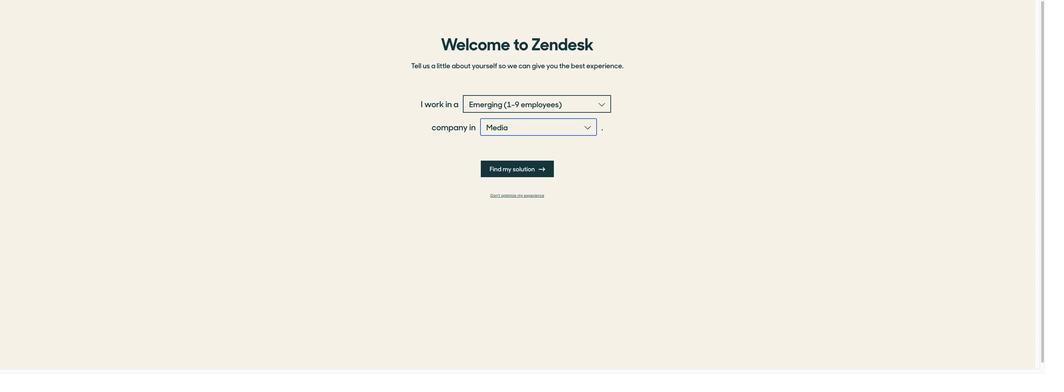 Task type: vqa. For each thing, say whether or not it's contained in the screenshot.
Partners
no



Task type: describe. For each thing, give the bounding box(es) containing it.
to
[[513, 31, 528, 55]]

find
[[490, 164, 501, 173]]

0 vertical spatial a
[[431, 60, 435, 70]]

we
[[507, 60, 517, 70]]

tell us a little about yourself so we can give you the best experience.
[[411, 60, 624, 70]]

about
[[452, 60, 471, 70]]

my inside button
[[503, 164, 512, 173]]

find     my solution
[[490, 164, 536, 173]]

you
[[546, 60, 558, 70]]

welcome
[[441, 31, 510, 55]]

welcome to zendesk
[[441, 31, 594, 55]]

work
[[424, 98, 444, 110]]

i
[[421, 98, 423, 110]]

experience
[[524, 193, 544, 198]]

don't optimize my experience
[[490, 193, 544, 198]]

don't
[[490, 193, 500, 198]]

solution
[[513, 164, 535, 173]]

yourself
[[472, 60, 497, 70]]

company in
[[432, 121, 476, 133]]

arrow right image
[[539, 166, 545, 172]]

give
[[532, 60, 545, 70]]

.
[[601, 121, 603, 133]]

little
[[437, 60, 450, 70]]

1 horizontal spatial my
[[518, 193, 523, 198]]

0 horizontal spatial in
[[446, 98, 452, 110]]



Task type: locate. For each thing, give the bounding box(es) containing it.
0 vertical spatial my
[[503, 164, 512, 173]]

the
[[559, 60, 570, 70]]

i work in a
[[421, 98, 459, 110]]

0 horizontal spatial a
[[431, 60, 435, 70]]

tell
[[411, 60, 421, 70]]

my right find
[[503, 164, 512, 173]]

a right us
[[431, 60, 435, 70]]

in right work
[[446, 98, 452, 110]]

0 vertical spatial in
[[446, 98, 452, 110]]

0 horizontal spatial my
[[503, 164, 512, 173]]

a right work
[[454, 98, 459, 110]]

can
[[519, 60, 531, 70]]

best
[[571, 60, 585, 70]]

optimize
[[501, 193, 517, 198]]

my
[[503, 164, 512, 173], [518, 193, 523, 198]]

in
[[446, 98, 452, 110], [469, 121, 476, 133]]

so
[[499, 60, 506, 70]]

my right optimize on the bottom
[[518, 193, 523, 198]]

1 horizontal spatial in
[[469, 121, 476, 133]]

1 horizontal spatial a
[[454, 98, 459, 110]]

find     my solution button
[[481, 161, 554, 177]]

1 vertical spatial in
[[469, 121, 476, 133]]

experience.
[[586, 60, 624, 70]]

don't optimize my experience link
[[407, 193, 628, 198]]

a
[[431, 60, 435, 70], [454, 98, 459, 110]]

1 vertical spatial my
[[518, 193, 523, 198]]

us
[[423, 60, 430, 70]]

1 vertical spatial a
[[454, 98, 459, 110]]

in right company
[[469, 121, 476, 133]]

zendesk
[[531, 31, 594, 55]]

company
[[432, 121, 468, 133]]



